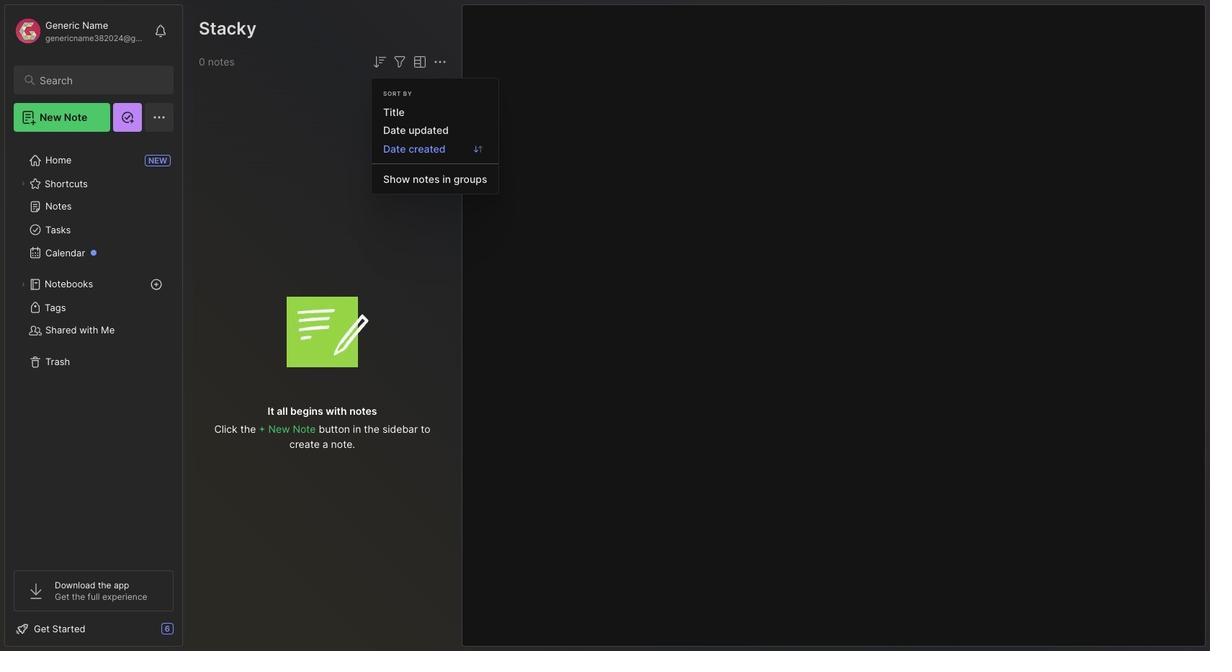 Task type: locate. For each thing, give the bounding box(es) containing it.
Add filters field
[[391, 53, 409, 71]]

Help and Learning task checklist field
[[5, 618, 182, 641]]

tree inside main element
[[5, 141, 182, 558]]

tree
[[5, 141, 182, 558]]

None search field
[[40, 71, 161, 89]]

add filters image
[[391, 53, 409, 71]]

note window - loading element
[[462, 4, 1206, 647]]

none search field inside main element
[[40, 71, 161, 89]]



Task type: describe. For each thing, give the bounding box(es) containing it.
More actions field
[[432, 53, 449, 71]]

main element
[[0, 0, 187, 651]]

View options field
[[409, 53, 429, 71]]

click to collapse image
[[182, 625, 193, 642]]

expand notebooks image
[[19, 280, 27, 289]]

dropdown list menu
[[372, 103, 499, 188]]

Account field
[[14, 17, 147, 45]]

more actions image
[[432, 53, 449, 71]]

Sort options field
[[371, 53, 388, 71]]

Search text field
[[40, 73, 161, 87]]



Task type: vqa. For each thing, say whether or not it's contained in the screenshot.
GO TO NOTE OR MOVE TASK field
no



